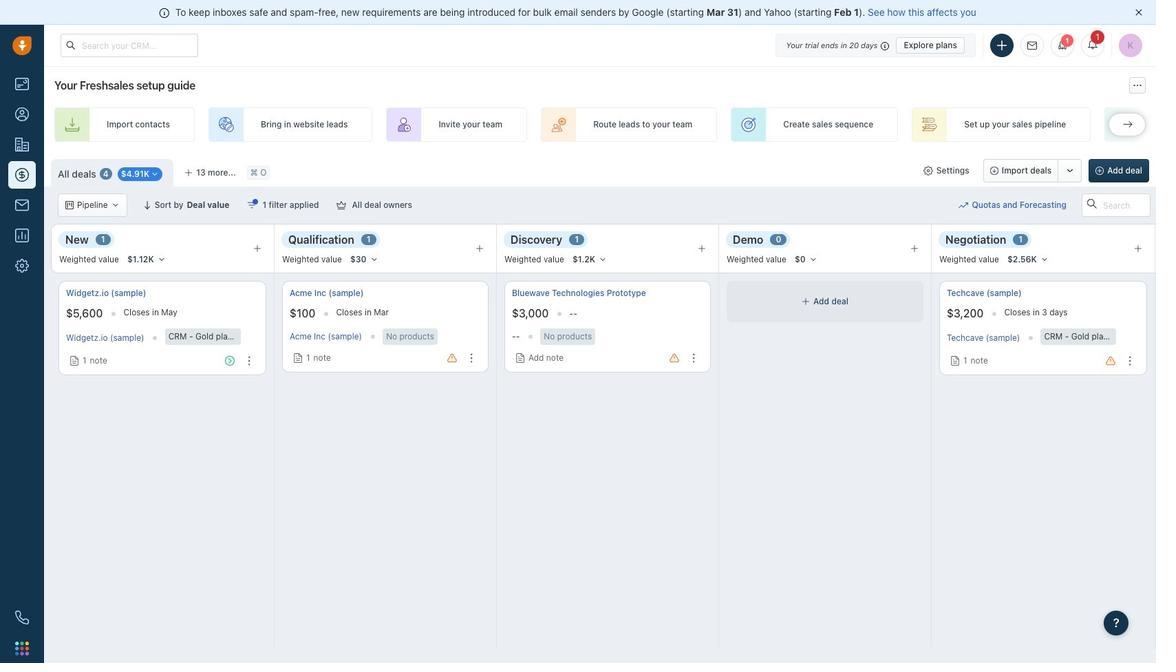 Task type: vqa. For each thing, say whether or not it's contained in the screenshot.
Send email image
yes



Task type: locate. For each thing, give the bounding box(es) containing it.
group
[[984, 159, 1082, 182]]

phone element
[[8, 604, 36, 631]]

freshworks switcher image
[[15, 642, 29, 655]]

Search field
[[1082, 193, 1151, 217]]

container_wx8msf4aqz5i3rn1 image
[[924, 166, 933, 176], [151, 170, 159, 179], [111, 201, 120, 209], [293, 353, 303, 363], [70, 356, 79, 366], [951, 356, 960, 366]]

container_wx8msf4aqz5i3rn1 image
[[247, 200, 257, 210], [337, 200, 347, 210], [959, 200, 969, 210], [65, 201, 74, 209], [802, 297, 810, 306], [516, 353, 525, 363]]



Task type: describe. For each thing, give the bounding box(es) containing it.
phone image
[[15, 611, 29, 624]]

send email image
[[1028, 41, 1038, 50]]

close image
[[1136, 9, 1143, 16]]

Search your CRM... text field
[[61, 34, 198, 57]]



